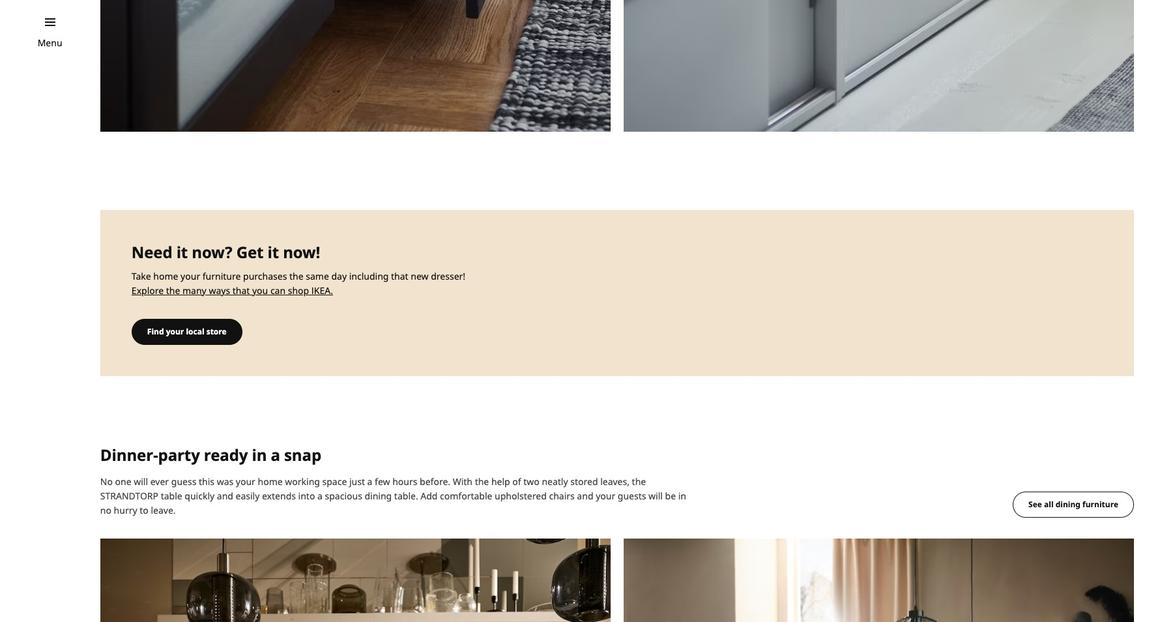 Task type: locate. For each thing, give the bounding box(es) containing it.
a black brimnes tv bench sits underneath a big tv. one drawer is pulled out containing inserts. felt boxes line the shelves. image
[[100, 0, 611, 132]]

it right get in the top of the page
[[268, 241, 279, 263]]

many
[[183, 284, 207, 297]]

need
[[132, 241, 172, 263]]

will
[[134, 475, 148, 487], [649, 489, 663, 502]]

space
[[322, 475, 347, 487]]

0 horizontal spatial furniture
[[203, 270, 241, 282]]

home up extends
[[258, 475, 283, 487]]

furniture
[[203, 270, 241, 282], [1083, 498, 1119, 510]]

1 vertical spatial a
[[367, 475, 373, 487]]

it
[[176, 241, 188, 263], [268, 241, 279, 263]]

furniture right all
[[1083, 498, 1119, 510]]

1 vertical spatial in
[[679, 489, 687, 502]]

2 vertical spatial a
[[318, 489, 323, 502]]

few
[[375, 475, 390, 487]]

it left now? on the top of page
[[176, 241, 188, 263]]

dining down few
[[365, 489, 392, 502]]

in
[[252, 444, 267, 465], [679, 489, 687, 502]]

hours
[[393, 475, 418, 487]]

1 horizontal spatial and
[[577, 489, 594, 502]]

and
[[217, 489, 233, 502], [577, 489, 594, 502]]

1 horizontal spatial in
[[679, 489, 687, 502]]

furniture for dining
[[1083, 498, 1119, 510]]

1 horizontal spatial dining
[[1056, 498, 1081, 510]]

to
[[140, 504, 149, 516]]

this
[[199, 475, 215, 487]]

two
[[524, 475, 540, 487]]

your up many
[[181, 270, 200, 282]]

now?
[[192, 241, 232, 263]]

a beige krylbo chair at the head of a decorated mörbylånga oak table with tulips in a clear vase in the middle image
[[100, 538, 611, 622]]

your
[[181, 270, 200, 282], [166, 326, 184, 337], [236, 475, 256, 487], [596, 489, 616, 502]]

dinner-party ready in a snap
[[100, 444, 321, 465]]

menu button
[[38, 36, 62, 50]]

the left many
[[166, 284, 180, 297]]

0 vertical spatial furniture
[[203, 270, 241, 282]]

find your local store button
[[132, 319, 242, 345]]

0 vertical spatial in
[[252, 444, 267, 465]]

1 horizontal spatial that
[[391, 270, 409, 282]]

that left you
[[233, 284, 250, 297]]

stored
[[571, 475, 598, 487]]

help
[[492, 475, 510, 487]]

in inside no one will ever guess this was your home working space just a few hours before. with the help of two neatly stored leaves, the strandtorp table quickly and easily extends into a spacious dining table. add comfortable upholstered chairs and your guests will be in no hurry to leave.
[[679, 489, 687, 502]]

1 horizontal spatial furniture
[[1083, 498, 1119, 510]]

1 horizontal spatial it
[[268, 241, 279, 263]]

2 and from the left
[[577, 489, 594, 502]]

hurry
[[114, 504, 137, 516]]

upholstered
[[495, 489, 547, 502]]

2 it from the left
[[268, 241, 279, 263]]

no one will ever guess this was your home working space just a few hours before. with the help of two neatly stored leaves, the strandtorp table quickly and easily extends into a spacious dining table. add comfortable upholstered chairs and your guests will be in no hurry to leave.
[[100, 475, 687, 516]]

in right ready
[[252, 444, 267, 465]]

0 vertical spatial home
[[153, 270, 178, 282]]

now!
[[283, 241, 320, 263]]

dining right all
[[1056, 498, 1081, 510]]

and down stored
[[577, 489, 594, 502]]

that
[[391, 270, 409, 282], [233, 284, 250, 297]]

home inside take home your furniture purchases the same day including that new dresser! explore the many ways that you can shop ikea.
[[153, 270, 178, 282]]

1 vertical spatial furniture
[[1083, 498, 1119, 510]]

menu
[[38, 37, 62, 49]]

0 horizontal spatial it
[[176, 241, 188, 263]]

0 horizontal spatial and
[[217, 489, 233, 502]]

0 horizontal spatial that
[[233, 284, 250, 297]]

furniture up ways
[[203, 270, 241, 282]]

before.
[[420, 475, 451, 487]]

furniture inside see all dining furniture button
[[1083, 498, 1119, 510]]

day
[[332, 270, 347, 282]]

a
[[271, 444, 280, 465], [367, 475, 373, 487], [318, 489, 323, 502]]

can
[[271, 284, 286, 297]]

dining
[[365, 489, 392, 502], [1056, 498, 1081, 510]]

home
[[153, 270, 178, 282], [258, 475, 283, 487]]

furniture inside take home your furniture purchases the same day including that new dresser! explore the many ways that you can shop ikea.
[[203, 270, 241, 282]]

a left few
[[367, 475, 373, 487]]

the up shop at the top of page
[[290, 270, 304, 282]]

leave.
[[151, 504, 176, 516]]

dinner-
[[100, 444, 158, 465]]

a strandtorp extendable table set for dinner, surrounded by tossberg and långfjäll chairs, with two pendant lamps above. image
[[624, 538, 1135, 622]]

no
[[100, 475, 113, 487]]

your right find
[[166, 326, 184, 337]]

see
[[1029, 498, 1043, 510]]

no
[[100, 504, 111, 516]]

need it now? get it now!
[[132, 241, 320, 263]]

a left snap
[[271, 444, 280, 465]]

local
[[186, 326, 204, 337]]

ikea.
[[312, 284, 333, 297]]

0 horizontal spatial in
[[252, 444, 267, 465]]

home up explore
[[153, 270, 178, 282]]

0 vertical spatial will
[[134, 475, 148, 487]]

strandtorp
[[100, 489, 158, 502]]

0 vertical spatial a
[[271, 444, 280, 465]]

find your local store
[[147, 326, 227, 337]]

and down was
[[217, 489, 233, 502]]

1 vertical spatial home
[[258, 475, 283, 487]]

you
[[252, 284, 268, 297]]

will left be
[[649, 489, 663, 502]]

1 horizontal spatial home
[[258, 475, 283, 487]]

of
[[513, 475, 521, 487]]

extends
[[262, 489, 296, 502]]

dresser!
[[431, 270, 466, 282]]

that left the new
[[391, 270, 409, 282]]

1 horizontal spatial will
[[649, 489, 663, 502]]

in right be
[[679, 489, 687, 502]]

store
[[206, 326, 227, 337]]

0 horizontal spatial dining
[[365, 489, 392, 502]]

a right "into"
[[318, 489, 323, 502]]

dining inside button
[[1056, 498, 1081, 510]]

get
[[236, 241, 264, 263]]

0 horizontal spatial home
[[153, 270, 178, 282]]

was
[[217, 475, 234, 487]]

see all dining furniture
[[1029, 498, 1119, 510]]

will right 'one'
[[134, 475, 148, 487]]

the
[[290, 270, 304, 282], [166, 284, 180, 297], [475, 475, 489, 487], [632, 475, 646, 487]]



Task type: vqa. For each thing, say whether or not it's contained in the screenshot.
MATERIAL popup button
no



Task type: describe. For each thing, give the bounding box(es) containing it.
into
[[298, 489, 315, 502]]

furniture for your
[[203, 270, 241, 282]]

0 horizontal spatial will
[[134, 475, 148, 487]]

neatly
[[542, 475, 568, 487]]

1 it from the left
[[176, 241, 188, 263]]

shop
[[288, 284, 309, 297]]

your inside button
[[166, 326, 184, 337]]

1 horizontal spatial a
[[318, 489, 323, 502]]

the left the help at the left of the page
[[475, 475, 489, 487]]

comfortable
[[440, 489, 493, 502]]

take
[[132, 270, 151, 282]]

working
[[285, 475, 320, 487]]

1 vertical spatial will
[[649, 489, 663, 502]]

take home your furniture purchases the same day including that new dresser! explore the many ways that you can shop ikea.
[[132, 270, 466, 297]]

guests
[[618, 489, 646, 502]]

0 vertical spatial that
[[391, 270, 409, 282]]

your up easily
[[236, 475, 256, 487]]

quickly
[[185, 489, 215, 502]]

two light gray spiksmed tv benches have a tv unit, remote control, wooden horse figures, books and a table lamp on top. image
[[624, 0, 1135, 132]]

explore the many ways that you can shop ikea. link
[[132, 284, 333, 297]]

dining inside no one will ever guess this was your home working space just a few hours before. with the help of two neatly stored leaves, the strandtorp table quickly and easily extends into a spacious dining table. add comfortable upholstered chairs and your guests will be in no hurry to leave.
[[365, 489, 392, 502]]

2 horizontal spatial a
[[367, 475, 373, 487]]

your down leaves,
[[596, 489, 616, 502]]

explore
[[132, 284, 164, 297]]

table.
[[394, 489, 418, 502]]

new
[[411, 270, 429, 282]]

see all dining furniture button
[[1013, 491, 1135, 517]]

party
[[158, 444, 200, 465]]

add
[[421, 489, 438, 502]]

home inside no one will ever guess this was your home working space just a few hours before. with the help of two neatly stored leaves, the strandtorp table quickly and easily extends into a spacious dining table. add comfortable upholstered chairs and your guests will be in no hurry to leave.
[[258, 475, 283, 487]]

including
[[349, 270, 389, 282]]

the up guests
[[632, 475, 646, 487]]

ever
[[150, 475, 169, 487]]

be
[[665, 489, 676, 502]]

leaves,
[[601, 475, 630, 487]]

guess
[[171, 475, 197, 487]]

spacious
[[325, 489, 362, 502]]

1 and from the left
[[217, 489, 233, 502]]

with
[[453, 475, 473, 487]]

chairs
[[549, 489, 575, 502]]

ways
[[209, 284, 230, 297]]

just
[[349, 475, 365, 487]]

snap
[[284, 444, 321, 465]]

purchases
[[243, 270, 287, 282]]

all
[[1045, 498, 1054, 510]]

table
[[161, 489, 182, 502]]

1 vertical spatial that
[[233, 284, 250, 297]]

easily
[[236, 489, 260, 502]]

0 horizontal spatial a
[[271, 444, 280, 465]]

ready
[[204, 444, 248, 465]]

same
[[306, 270, 329, 282]]

one
[[115, 475, 131, 487]]

your inside take home your furniture purchases the same day including that new dresser! explore the many ways that you can shop ikea.
[[181, 270, 200, 282]]

find
[[147, 326, 164, 337]]



